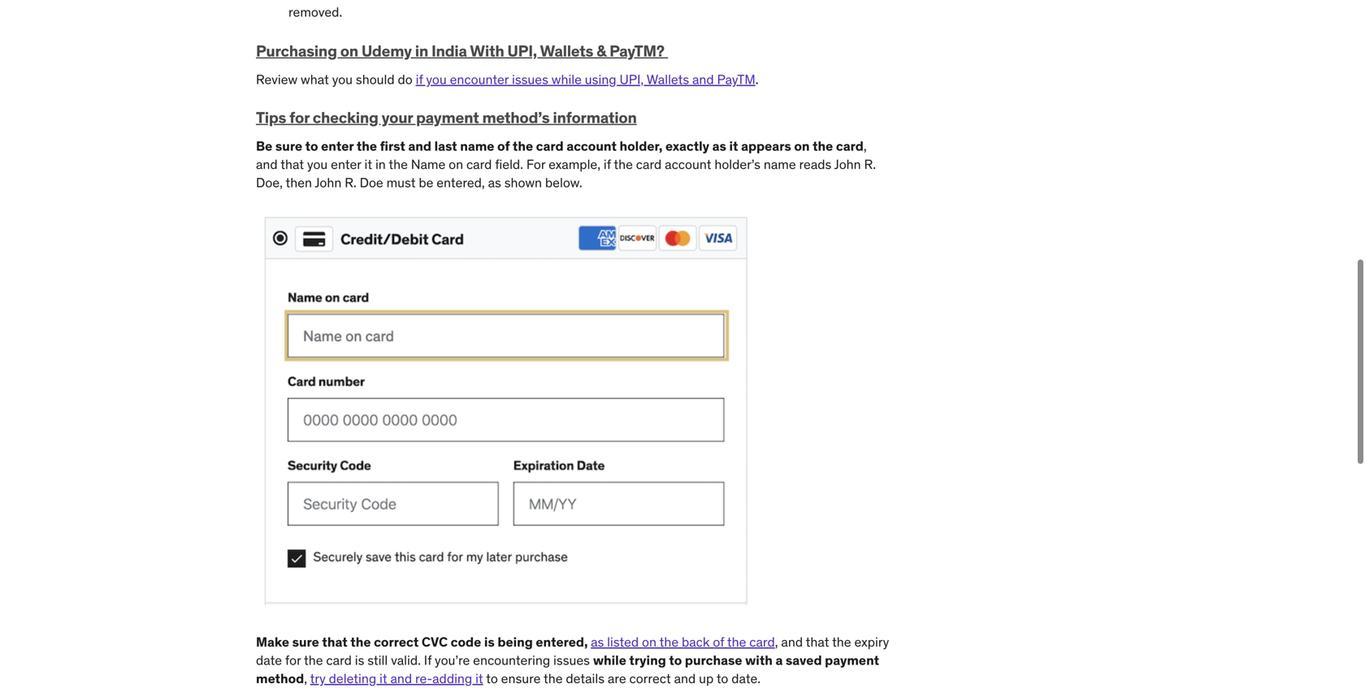 Task type: vqa. For each thing, say whether or not it's contained in the screenshot.
Greg Robinson image
no



Task type: locate. For each thing, give the bounding box(es) containing it.
in up doe
[[375, 156, 386, 173]]

for
[[526, 156, 545, 173]]

1 horizontal spatial r.
[[864, 156, 876, 173]]

0 horizontal spatial that
[[281, 156, 304, 173]]

2 vertical spatial ,
[[304, 670, 307, 687]]

if
[[416, 71, 423, 88], [604, 156, 611, 173]]

for inside , and that the expiry date for the card is still valid.
[[285, 652, 301, 669]]

holder's
[[715, 156, 761, 173]]

reads
[[799, 156, 831, 173]]

for
[[289, 108, 309, 127], [285, 652, 301, 669]]

1 vertical spatial sure
[[292, 634, 319, 651]]

1 horizontal spatial name
[[764, 156, 796, 173]]

0 horizontal spatial if
[[416, 71, 423, 88]]

be
[[419, 174, 433, 191]]

listed
[[607, 634, 639, 651]]

issues up details
[[553, 652, 590, 669]]

1 horizontal spatial account
[[665, 156, 711, 173]]

do
[[398, 71, 413, 88]]

1 vertical spatial name
[[764, 156, 796, 173]]

1 horizontal spatial correct
[[629, 670, 671, 687]]

correct
[[374, 634, 419, 651], [629, 670, 671, 687]]

of up field.
[[497, 138, 510, 154]]

are
[[608, 670, 626, 687]]

1 horizontal spatial you
[[332, 71, 353, 88]]

1 horizontal spatial is
[[484, 634, 495, 651]]

wallets down paytm?
[[647, 71, 689, 88]]

enter down checking
[[321, 138, 354, 154]]

being
[[498, 634, 533, 651]]

last
[[434, 138, 457, 154]]

you're
[[435, 652, 470, 669]]

sure for make
[[292, 634, 319, 651]]

it up doe
[[364, 156, 372, 173]]

date
[[256, 652, 282, 669]]

to inside the "while trying to purchase with a saved payment method"
[[669, 652, 682, 669]]

india
[[431, 41, 467, 60]]

john
[[834, 156, 861, 173], [315, 174, 342, 191]]

issues up method's
[[512, 71, 548, 88]]

it down still
[[379, 670, 387, 687]]

1 vertical spatial wallets
[[647, 71, 689, 88]]

1 vertical spatial account
[[665, 156, 711, 173]]

wallets
[[540, 41, 593, 60], [647, 71, 689, 88]]

payment down 'expiry'
[[825, 652, 879, 669]]

1 horizontal spatial entered,
[[536, 634, 588, 651]]

you up then
[[307, 156, 328, 173]]

that up "saved"
[[806, 634, 829, 651]]

is
[[484, 634, 495, 651], [355, 652, 364, 669]]

in inside , and that you enter it in the name on card field. for example, if the card account holder's name reads john r. doe, then john r. doe must be entered, as shown below.
[[375, 156, 386, 173]]

0 horizontal spatial name
[[460, 138, 494, 154]]

, inside , and that you enter it in the name on card field. for example, if the card account holder's name reads john r. doe, then john r. doe must be entered, as shown below.
[[864, 138, 867, 154]]

trying
[[629, 652, 666, 669]]

entered,
[[437, 174, 485, 191], [536, 634, 588, 651]]

0 horizontal spatial issues
[[512, 71, 548, 88]]

to down as listed on the back of the card link
[[669, 652, 682, 669]]

in
[[415, 41, 428, 60], [375, 156, 386, 173]]

is left still
[[355, 652, 364, 669]]

0 horizontal spatial is
[[355, 652, 364, 669]]

1 horizontal spatial upi,
[[620, 71, 644, 88]]

1 vertical spatial ,
[[775, 634, 778, 651]]

the up try
[[304, 652, 323, 669]]

if right do
[[416, 71, 423, 88]]

the up reads
[[813, 138, 833, 154]]

, inside , and that the expiry date for the card is still valid.
[[775, 634, 778, 651]]

name
[[411, 156, 445, 173]]

checking
[[313, 108, 378, 127]]

to right up
[[717, 670, 728, 687]]

upi, up review what you should do if you encounter issues while using upi, wallets and paytm .
[[507, 41, 537, 60]]

1 vertical spatial as
[[488, 174, 501, 191]]

1 vertical spatial is
[[355, 652, 364, 669]]

0 vertical spatial payment
[[416, 108, 479, 127]]

john right then
[[315, 174, 342, 191]]

the left 'expiry'
[[832, 634, 851, 651]]

john right reads
[[834, 156, 861, 173]]

tips for checking your payment method's information
[[256, 108, 637, 127]]

of
[[497, 138, 510, 154], [713, 634, 724, 651]]

sure right make
[[292, 634, 319, 651]]

and left paytm
[[692, 71, 714, 88]]

the
[[357, 138, 377, 154], [513, 138, 533, 154], [813, 138, 833, 154], [389, 156, 408, 173], [614, 156, 633, 173], [350, 634, 371, 651], [659, 634, 679, 651], [727, 634, 746, 651], [832, 634, 851, 651], [304, 652, 323, 669], [544, 670, 563, 687]]

enter up doe
[[331, 156, 361, 173]]

while up 'are'
[[593, 652, 626, 669]]

you right what
[[332, 71, 353, 88]]

1 horizontal spatial john
[[834, 156, 861, 173]]

1 vertical spatial if
[[604, 156, 611, 173]]

0 vertical spatial if
[[416, 71, 423, 88]]

on down the last
[[449, 156, 463, 173]]

0 horizontal spatial of
[[497, 138, 510, 154]]

1 vertical spatial entered,
[[536, 634, 588, 651]]

and
[[692, 71, 714, 88], [408, 138, 431, 154], [256, 156, 278, 173], [781, 634, 803, 651], [390, 670, 412, 687], [674, 670, 696, 687]]

name down appears
[[764, 156, 796, 173]]

you right do
[[426, 71, 447, 88]]

to
[[305, 138, 318, 154], [669, 652, 682, 669], [486, 670, 498, 687], [717, 670, 728, 687]]

as left listed
[[591, 634, 604, 651]]

0 vertical spatial wallets
[[540, 41, 593, 60]]

on up the trying
[[642, 634, 657, 651]]

1 vertical spatial enter
[[331, 156, 361, 173]]

0 vertical spatial sure
[[275, 138, 302, 154]]

1 horizontal spatial payment
[[825, 652, 879, 669]]

0 vertical spatial entered,
[[437, 174, 485, 191]]

and inside , and that the expiry date for the card is still valid.
[[781, 634, 803, 651]]

udemy
[[361, 41, 412, 60]]

that inside , and that you enter it in the name on card field. for example, if the card account holder's name reads john r. doe, then john r. doe must be entered, as shown below.
[[281, 156, 304, 173]]

of up 'purchase'
[[713, 634, 724, 651]]

1 vertical spatial for
[[285, 652, 301, 669]]

it inside , and that you enter it in the name on card field. for example, if the card account holder's name reads john r. doe, then john r. doe must be entered, as shown below.
[[364, 156, 372, 173]]

.
[[755, 71, 759, 88]]

and up doe,
[[256, 156, 278, 173]]

it
[[729, 138, 738, 154], [364, 156, 372, 173], [379, 670, 387, 687], [475, 670, 483, 687]]

1 vertical spatial upi,
[[620, 71, 644, 88]]

sure
[[275, 138, 302, 154], [292, 634, 319, 651]]

shown
[[504, 174, 542, 191]]

1 vertical spatial payment
[[825, 652, 879, 669]]

if you encounter issues while using upi, wallets and paytm link
[[416, 71, 755, 88]]

r.
[[864, 156, 876, 173], [345, 174, 357, 191]]

for up the method
[[285, 652, 301, 669]]

0 vertical spatial in
[[415, 41, 428, 60]]

entered, up the "while trying to purchase with a saved payment method"
[[536, 634, 588, 651]]

1 horizontal spatial ,
[[775, 634, 778, 651]]

as up the holder's
[[712, 138, 726, 154]]

upi, down paytm?
[[620, 71, 644, 88]]

valid.
[[391, 652, 421, 669]]

while trying to purchase with a saved payment method
[[256, 652, 879, 687]]

1 horizontal spatial of
[[713, 634, 724, 651]]

2 horizontal spatial ,
[[864, 138, 867, 154]]

in left india on the top of page
[[415, 41, 428, 60]]

1 horizontal spatial in
[[415, 41, 428, 60]]

upi,
[[507, 41, 537, 60], [620, 71, 644, 88]]

you inside , and that you enter it in the name on card field. for example, if the card account holder's name reads john r. doe, then john r. doe must be entered, as shown below.
[[307, 156, 328, 173]]

while left using
[[552, 71, 582, 88]]

1 horizontal spatial that
[[322, 634, 348, 651]]

2 horizontal spatial as
[[712, 138, 726, 154]]

deleting
[[329, 670, 376, 687]]

re-
[[415, 670, 432, 687]]

wallets up if you encounter issues while using upi, wallets and paytm link at the top of the page
[[540, 41, 593, 60]]

while
[[552, 71, 582, 88], [593, 652, 626, 669]]

name right the last
[[460, 138, 494, 154]]

on up reads
[[794, 138, 810, 154]]

account up example,
[[567, 138, 617, 154]]

that
[[281, 156, 304, 173], [322, 634, 348, 651], [806, 634, 829, 651]]

correct down the trying
[[629, 670, 671, 687]]

on inside , and that you enter it in the name on card field. for example, if the card account holder's name reads john r. doe, then john r. doe must be entered, as shown below.
[[449, 156, 463, 173]]

as listed on the back of the card link
[[591, 634, 775, 651]]

account down exactly
[[665, 156, 711, 173]]

name
[[460, 138, 494, 154], [764, 156, 796, 173]]

payment
[[416, 108, 479, 127], [825, 652, 879, 669]]

with
[[470, 41, 504, 60]]

0 vertical spatial issues
[[512, 71, 548, 88]]

using
[[585, 71, 616, 88]]

sure right be on the top of page
[[275, 138, 302, 154]]

first
[[380, 138, 405, 154]]

payment up the last
[[416, 108, 479, 127]]

1 horizontal spatial while
[[593, 652, 626, 669]]

is right code
[[484, 634, 495, 651]]

1 vertical spatial r.
[[345, 174, 357, 191]]

the up with
[[727, 634, 746, 651]]

0 vertical spatial while
[[552, 71, 582, 88]]

that inside , and that the expiry date for the card is still valid.
[[806, 634, 829, 651]]

0 horizontal spatial upi,
[[507, 41, 537, 60]]

correct up valid.
[[374, 634, 419, 651]]

2 vertical spatial as
[[591, 634, 604, 651]]

1 vertical spatial in
[[375, 156, 386, 173]]

be sure to enter the first and last name of the card account holder, exactly as it appears on the card
[[256, 138, 864, 154]]

doe
[[360, 174, 383, 191]]

1 horizontal spatial if
[[604, 156, 611, 173]]

for right tips
[[289, 108, 309, 127]]

0 vertical spatial of
[[497, 138, 510, 154]]

1 vertical spatial while
[[593, 652, 626, 669]]

the left first
[[357, 138, 377, 154]]

1 vertical spatial john
[[315, 174, 342, 191]]

1 horizontal spatial issues
[[553, 652, 590, 669]]

if
[[424, 652, 432, 669]]

0 horizontal spatial you
[[307, 156, 328, 173]]

r. right reads
[[864, 156, 876, 173]]

r. left doe
[[345, 174, 357, 191]]

encounter
[[450, 71, 509, 88]]

and left up
[[674, 670, 696, 687]]

enter
[[321, 138, 354, 154], [331, 156, 361, 173]]

0 horizontal spatial correct
[[374, 634, 419, 651]]

the up for
[[513, 138, 533, 154]]

as down field.
[[488, 174, 501, 191]]

0 vertical spatial upi,
[[507, 41, 537, 60]]

0 vertical spatial john
[[834, 156, 861, 173]]

0 horizontal spatial account
[[567, 138, 617, 154]]

as
[[712, 138, 726, 154], [488, 174, 501, 191], [591, 634, 604, 651]]

card
[[536, 138, 564, 154], [836, 138, 864, 154], [466, 156, 492, 173], [636, 156, 662, 173], [749, 634, 775, 651], [326, 652, 352, 669]]

you
[[332, 71, 353, 88], [426, 71, 447, 88], [307, 156, 328, 173]]

field.
[[495, 156, 523, 173]]

0 horizontal spatial r.
[[345, 174, 357, 191]]

review what you should do if you encounter issues while using upi, wallets and paytm .
[[256, 71, 759, 88]]

sure for be
[[275, 138, 302, 154]]

that up then
[[281, 156, 304, 173]]

2 horizontal spatial you
[[426, 71, 447, 88]]

that up try
[[322, 634, 348, 651]]

must
[[386, 174, 416, 191]]

0 vertical spatial ,
[[864, 138, 867, 154]]

date.
[[732, 670, 761, 687]]

paytm
[[717, 71, 755, 88]]

0 horizontal spatial entered,
[[437, 174, 485, 191]]

,
[[864, 138, 867, 154], [775, 634, 778, 651], [304, 670, 307, 687]]

0 horizontal spatial as
[[488, 174, 501, 191]]

if right example,
[[604, 156, 611, 173]]

the up still
[[350, 634, 371, 651]]

with
[[745, 652, 773, 669]]

0 horizontal spatial in
[[375, 156, 386, 173]]

2 horizontal spatial that
[[806, 634, 829, 651]]

entered, right be
[[437, 174, 485, 191]]

0 vertical spatial name
[[460, 138, 494, 154]]

on
[[340, 41, 358, 60], [794, 138, 810, 154], [449, 156, 463, 173], [642, 634, 657, 651]]

and up "saved"
[[781, 634, 803, 651]]

1 horizontal spatial wallets
[[647, 71, 689, 88]]



Task type: describe. For each thing, give the bounding box(es) containing it.
should
[[356, 71, 395, 88]]

1 horizontal spatial as
[[591, 634, 604, 651]]

details
[[566, 670, 605, 687]]

code
[[451, 634, 481, 651]]

, and that the expiry date for the card is still valid.
[[256, 634, 889, 669]]

tips
[[256, 108, 286, 127]]

still
[[367, 652, 388, 669]]

purchasing
[[256, 41, 337, 60]]

adding
[[432, 670, 472, 687]]

up
[[699, 670, 714, 687]]

it up the holder's
[[729, 138, 738, 154]]

name inside , and that you enter it in the name on card field. for example, if the card account holder's name reads john r. doe, then john r. doe must be entered, as shown below.
[[764, 156, 796, 173]]

doe,
[[256, 174, 283, 191]]

and inside , and that you enter it in the name on card field. for example, if the card account holder's name reads john r. doe, then john r. doe must be entered, as shown below.
[[256, 156, 278, 173]]

information
[[553, 108, 637, 127]]

encountering
[[473, 652, 550, 669]]

card inside , and that the expiry date for the card is still valid.
[[326, 652, 352, 669]]

, and that you enter it in the name on card field. for example, if the card account holder's name reads john r. doe, then john r. doe must be entered, as shown below.
[[256, 138, 876, 191]]

, for , and that you enter it in the name on card field. for example, if the card account holder's name reads john r. doe, then john r. doe must be entered, as shown below.
[[864, 138, 867, 154]]

make sure that the correct cvc code is being entered, as listed on the back of the card
[[256, 634, 775, 651]]

try deleting it and re-adding it link
[[310, 670, 483, 687]]

account inside , and that you enter it in the name on card field. for example, if the card account holder's name reads john r. doe, then john r. doe must be entered, as shown below.
[[665, 156, 711, 173]]

review
[[256, 71, 298, 88]]

back
[[682, 634, 710, 651]]

0 horizontal spatial payment
[[416, 108, 479, 127]]

a
[[776, 652, 783, 669]]

make
[[256, 634, 289, 651]]

expiry
[[854, 634, 889, 651]]

1 vertical spatial issues
[[553, 652, 590, 669]]

to up then
[[305, 138, 318, 154]]

on left the udemy
[[340, 41, 358, 60]]

be
[[256, 138, 272, 154]]

what
[[301, 71, 329, 88]]

0 horizontal spatial wallets
[[540, 41, 593, 60]]

0 vertical spatial r.
[[864, 156, 876, 173]]

0 vertical spatial as
[[712, 138, 726, 154]]

, for , and that the expiry date for the card is still valid.
[[775, 634, 778, 651]]

, try deleting it and re-adding it to ensure the details are correct and up to date.
[[304, 670, 764, 687]]

method
[[256, 670, 304, 687]]

the left details
[[544, 670, 563, 687]]

0 vertical spatial account
[[567, 138, 617, 154]]

then
[[286, 174, 312, 191]]

name_on_credit_card.png image
[[262, 215, 750, 605]]

if inside , and that you enter it in the name on card field. for example, if the card account holder's name reads john r. doe, then john r. doe must be entered, as shown below.
[[604, 156, 611, 173]]

0 vertical spatial for
[[289, 108, 309, 127]]

1 vertical spatial correct
[[629, 670, 671, 687]]

while inside the "while trying to purchase with a saved payment method"
[[593, 652, 626, 669]]

below.
[[545, 174, 582, 191]]

0 vertical spatial is
[[484, 634, 495, 651]]

enter inside , and that you enter it in the name on card field. for example, if the card account holder's name reads john r. doe, then john r. doe must be entered, as shown below.
[[331, 156, 361, 173]]

exactly
[[665, 138, 709, 154]]

the left back
[[659, 634, 679, 651]]

it right adding
[[475, 670, 483, 687]]

cvc
[[422, 634, 448, 651]]

entered, inside , and that you enter it in the name on card field. for example, if the card account holder's name reads john r. doe, then john r. doe must be entered, as shown below.
[[437, 174, 485, 191]]

the up "must"
[[389, 156, 408, 173]]

0 vertical spatial enter
[[321, 138, 354, 154]]

is inside , and that the expiry date for the card is still valid.
[[355, 652, 364, 669]]

as inside , and that you enter it in the name on card field. for example, if the card account holder's name reads john r. doe, then john r. doe must be entered, as shown below.
[[488, 174, 501, 191]]

and down valid.
[[390, 670, 412, 687]]

that for make sure that the correct cvc code is being entered,
[[806, 634, 829, 651]]

method's
[[482, 108, 550, 127]]

paytm?
[[609, 41, 665, 60]]

0 horizontal spatial ,
[[304, 670, 307, 687]]

ensure
[[501, 670, 541, 687]]

try
[[310, 670, 326, 687]]

purchase
[[685, 652, 742, 669]]

purchasing on udemy in india with upi, wallets & paytm?
[[256, 41, 665, 60]]

example,
[[549, 156, 600, 173]]

and up name
[[408, 138, 431, 154]]

appears
[[741, 138, 791, 154]]

saved
[[786, 652, 822, 669]]

0 horizontal spatial john
[[315, 174, 342, 191]]

the down holder,
[[614, 156, 633, 173]]

&
[[597, 41, 606, 60]]

if you're encountering issues
[[424, 652, 593, 669]]

0 vertical spatial correct
[[374, 634, 419, 651]]

that for be sure to enter
[[281, 156, 304, 173]]

your
[[382, 108, 413, 127]]

0 horizontal spatial while
[[552, 71, 582, 88]]

holder,
[[620, 138, 663, 154]]

payment inside the "while trying to purchase with a saved payment method"
[[825, 652, 879, 669]]

to down if you're encountering issues
[[486, 670, 498, 687]]

1 vertical spatial of
[[713, 634, 724, 651]]



